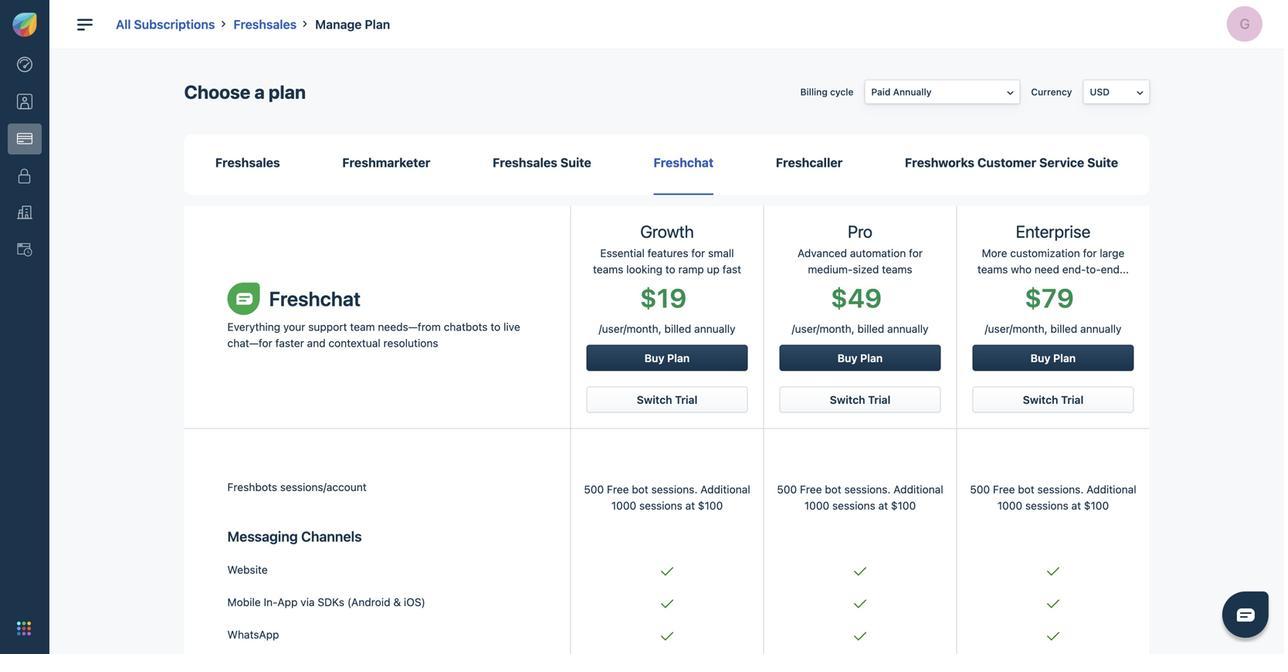 Task type: describe. For each thing, give the bounding box(es) containing it.
billing
[[801, 87, 828, 97]]

/user/month, for $49
[[792, 322, 855, 335]]

choose
[[184, 81, 251, 103]]

looking
[[627, 263, 663, 276]]

discounts;
[[504, 384, 549, 395]]

in
[[559, 373, 566, 384]]

switch trial button for $49
[[780, 386, 941, 413]]

channels
[[301, 528, 362, 545]]

ons
[[350, 277, 378, 295]]

billing cycle
[[801, 87, 854, 97]]

service
[[1040, 155, 1085, 170]]

resolutions
[[384, 337, 438, 349]]

freshbots
[[227, 481, 277, 493]]

usd button
[[1084, 80, 1150, 103]]

teams inside pro advanced automation for medium-sized teams $49
[[882, 263, 913, 276]]

chatbots
[[444, 320, 488, 333]]

available
[[382, 277, 440, 295]]

3 sessions from the left
[[1026, 499, 1069, 512]]

quotes,
[[554, 362, 586, 373]]

buy for $49
[[838, 352, 858, 364]]

need
[[1035, 263, 1060, 276]]

small
[[708, 247, 734, 259]]

without
[[443, 395, 476, 406]]

billed for $19
[[665, 322, 692, 335]]

paid annually button
[[865, 80, 1020, 103]]

1 additional from the left
[[701, 483, 750, 496]]

&
[[393, 596, 401, 609]]

1 $100 from the left
[[698, 499, 723, 512]]

2 bot from the left
[[825, 483, 842, 496]]

manage plan
[[315, 17, 390, 32]]

growth
[[640, 221, 694, 241]]

1 free from the left
[[607, 483, 629, 496]]

buy plan button for $49
[[780, 345, 941, 371]]

live
[[504, 320, 520, 333]]

trial for $19
[[675, 393, 698, 406]]

/user/month, for $19
[[599, 322, 662, 335]]

whatsapp
[[227, 628, 279, 641]]

2 500 from the left
[[777, 483, 797, 496]]

ramp
[[679, 263, 704, 276]]

2 additional from the left
[[894, 483, 944, 496]]

3 additional from the left
[[1087, 483, 1137, 496]]

features
[[648, 247, 689, 259]]

chat—for
[[227, 337, 272, 349]]

1 sessions from the left
[[639, 499, 683, 512]]

buy plan for $49
[[838, 352, 883, 364]]

0 vertical spatial enterprise
[[349, 191, 409, 206]]

to inside 'everything your support team needs—from chatbots to live chat—for faster and contextual resolutions'
[[491, 320, 501, 333]]

more customization for large teams who need end-to-end
[[978, 247, 1128, 276]]

annually
[[893, 87, 932, 97]]

security image
[[17, 168, 32, 184]]

sized
[[853, 263, 879, 276]]

1 vertical spatial freshchat
[[269, 287, 361, 310]]

up
[[707, 263, 720, 276]]

build company-branded documents such as quotes, proposals, msas, and ndas with a comprehensive, built-in template editor. manage your catalog pricing and discounts; send accurate quotes to contacts without switching screens.
[[359, 362, 638, 406]]

in-
[[264, 596, 278, 609]]

for for add
[[444, 277, 462, 295]]

plan for $49
[[860, 352, 883, 364]]

freshmarketer
[[342, 155, 431, 170]]

messaging
[[227, 528, 298, 545]]

buy plan for $79
[[1031, 352, 1076, 364]]

2 suite from the left
[[1088, 155, 1119, 170]]

freshsales up choose a plan at the top
[[234, 17, 297, 32]]

audit logs image
[[17, 242, 32, 258]]

...
[[1120, 263, 1129, 276]]

essential
[[600, 247, 645, 259]]

all subscriptions link
[[116, 17, 215, 32]]

freshworks switcher image
[[17, 622, 31, 636]]

plan for $19
[[667, 352, 690, 364]]

plan
[[269, 81, 306, 103]]

pro advanced automation for medium-sized teams $49
[[798, 221, 926, 313]]

usd
[[1090, 87, 1110, 97]]

freshworks
[[905, 155, 975, 170]]

my subscriptions image
[[17, 131, 32, 147]]

with
[[435, 373, 453, 384]]

your inside "build company-branded documents such as quotes, proposals, msas, and ndas with a comprehensive, built-in template editor. manage your catalog pricing and discounts; send accurate quotes to contacts without switching screens."
[[396, 384, 415, 395]]

1 1000 from the left
[[612, 499, 637, 512]]

for for growth
[[692, 247, 705, 259]]

3 free from the left
[[993, 483, 1015, 496]]

to inside "build company-branded documents such as quotes, proposals, msas, and ndas with a comprehensive, built-in template editor. manage your catalog pricing and discounts; send accurate quotes to contacts without switching screens."
[[391, 395, 400, 406]]

3 at from the left
[[1072, 499, 1081, 512]]

teams inside growth essential features for small teams looking to ramp up fast $19
[[593, 263, 624, 276]]

1 sessions. from the left
[[652, 483, 698, 496]]

automation
[[850, 247, 906, 259]]

quotes
[[359, 395, 389, 406]]

screens.
[[523, 395, 560, 406]]

freshbots sessions/account
[[227, 481, 367, 493]]

1 bot from the left
[[632, 483, 649, 496]]

ndas
[[408, 373, 432, 384]]

3 switch trial button from the left
[[973, 386, 1134, 413]]

sdks
[[318, 596, 345, 609]]

freshworks customer service suite
[[905, 155, 1119, 170]]

organization image
[[17, 205, 32, 221]]

your inside 'everything your support team needs—from chatbots to live chat—for faster and contextual resolutions'
[[283, 320, 305, 333]]

comprehensive,
[[463, 373, 533, 384]]

1 at from the left
[[686, 499, 695, 512]]

contextual
[[329, 337, 381, 349]]

contacts
[[403, 395, 441, 406]]

teams inside more customization for large teams who need end-to-end
[[978, 263, 1008, 276]]

freshsales suite
[[493, 155, 591, 170]]

documents
[[466, 362, 515, 373]]

1 horizontal spatial freshchat
[[654, 155, 714, 170]]

everything
[[227, 320, 280, 333]]

2 at from the left
[[879, 499, 888, 512]]

(cpq)
[[491, 339, 527, 354]]

profile picture image
[[1227, 6, 1263, 42]]

switch trial button for to
[[587, 386, 748, 413]]

configure
[[359, 339, 417, 354]]

plan for $79
[[1054, 352, 1076, 364]]

users image
[[17, 94, 32, 109]]

3 1000 from the left
[[998, 499, 1023, 512]]

trial for $79
[[1061, 393, 1084, 406]]

2 sessions from the left
[[833, 499, 876, 512]]

/user/month, for $79
[[985, 322, 1048, 335]]

buy plan button for $79
[[973, 345, 1134, 371]]

switching
[[478, 395, 520, 406]]

annually for $79
[[1081, 322, 1122, 335]]

3 bot from the left
[[1018, 483, 1035, 496]]

paid
[[872, 87, 891, 97]]

mobile
[[227, 596, 261, 609]]

messaging channels
[[227, 528, 362, 545]]

buy plan button for $19
[[587, 345, 748, 371]]



Task type: vqa. For each thing, say whether or not it's contained in the screenshot.
"available"
yes



Task type: locate. For each thing, give the bounding box(es) containing it.
currency
[[1031, 87, 1072, 97]]

switch for $49
[[830, 393, 866, 406]]

0 horizontal spatial sessions.
[[652, 483, 698, 496]]

None checkbox
[[339, 342, 352, 354]]

2 buy plan button from the left
[[780, 345, 941, 371]]

1 500 from the left
[[584, 483, 604, 496]]

quote
[[453, 339, 488, 354]]

1 vertical spatial to
[[491, 320, 501, 333]]

to left live at left
[[491, 320, 501, 333]]

1 horizontal spatial to
[[491, 320, 501, 333]]

for right the automation
[[909, 247, 923, 259]]

teams
[[593, 263, 624, 276], [882, 263, 913, 276], [978, 263, 1008, 276]]

buy right proposals,
[[645, 352, 665, 364]]

switch trial button
[[587, 386, 748, 413], [780, 386, 941, 413], [973, 386, 1134, 413]]

$19
[[640, 282, 687, 313]]

2 free from the left
[[800, 483, 822, 496]]

1 trial from the left
[[675, 393, 698, 406]]

at
[[686, 499, 695, 512], [879, 499, 888, 512], [1072, 499, 1081, 512]]

/user/month, billed annually for $79
[[985, 322, 1122, 335]]

neo admin center image
[[17, 57, 32, 72]]

2 /user/month, from the left
[[792, 322, 855, 335]]

1 horizontal spatial sessions
[[833, 499, 876, 512]]

0 horizontal spatial /user/month,
[[599, 322, 662, 335]]

switch
[[637, 393, 672, 406], [830, 393, 866, 406], [1023, 393, 1059, 406]]

1 switch trial button from the left
[[587, 386, 748, 413]]

2 horizontal spatial switch trial
[[1023, 393, 1084, 406]]

buy for $19
[[645, 352, 665, 364]]

3 500 from the left
[[970, 483, 990, 496]]

3 sessions. from the left
[[1038, 483, 1084, 496]]

annually down to-
[[1081, 322, 1122, 335]]

icon/check big image
[[661, 567, 674, 576], [854, 567, 867, 576], [1047, 567, 1060, 576], [661, 599, 674, 609], [854, 599, 867, 609], [1047, 599, 1060, 609], [661, 632, 674, 641], [854, 632, 867, 641], [1047, 632, 1060, 641]]

everything your support team needs—from chatbots to live chat—for faster and contextual resolutions
[[227, 320, 520, 349]]

more
[[982, 247, 1008, 259]]

1 buy from the left
[[645, 352, 665, 364]]

1 buy plan from the left
[[645, 352, 690, 364]]

trial
[[466, 277, 491, 295]]

0 horizontal spatial buy plan
[[645, 352, 690, 364]]

built-
[[535, 373, 559, 384]]

1 horizontal spatial /user/month,
[[792, 322, 855, 335]]

buy plan button down $79
[[973, 345, 1134, 371]]

fast
[[723, 263, 742, 276]]

medium-
[[808, 263, 853, 276]]

switch trial for to
[[637, 393, 698, 406]]

app
[[278, 596, 298, 609]]

accurate
[[576, 384, 614, 395]]

teams down the more
[[978, 263, 1008, 276]]

to inside growth essential features for small teams looking to ramp up fast $19
[[666, 263, 676, 276]]

buy plan button up editor.
[[587, 345, 748, 371]]

pro
[[848, 221, 873, 241]]

/user/month, billed annually
[[599, 322, 736, 335], [792, 322, 929, 335], [985, 322, 1122, 335]]

build
[[359, 362, 381, 373]]

subscriptions
[[134, 17, 215, 32]]

to
[[666, 263, 676, 276], [491, 320, 501, 333], [391, 395, 400, 406]]

freshsales down choose a plan at the top
[[215, 155, 280, 170]]

advanced
[[798, 247, 847, 259]]

/user/month, down $49
[[792, 322, 855, 335]]

0 horizontal spatial $100
[[698, 499, 723, 512]]

buy plan down $49
[[838, 352, 883, 364]]

your up faster
[[283, 320, 305, 333]]

0 horizontal spatial 1000
[[612, 499, 637, 512]]

annually down pro advanced automation for medium-sized teams $49
[[888, 322, 929, 335]]

2 horizontal spatial trial
[[1061, 393, 1084, 406]]

0 horizontal spatial trial
[[675, 393, 698, 406]]

add
[[319, 277, 347, 295]]

2 horizontal spatial sessions
[[1026, 499, 1069, 512]]

for inside pro advanced automation for medium-sized teams $49
[[909, 247, 923, 259]]

0 horizontal spatial buy plan button
[[587, 345, 748, 371]]

500 free bot sessions. additional 1000 sessions at $100
[[584, 483, 750, 512], [777, 483, 944, 512], [970, 483, 1137, 512]]

1 horizontal spatial additional
[[894, 483, 944, 496]]

billed
[[665, 322, 692, 335], [858, 322, 885, 335], [1051, 322, 1078, 335]]

3 switch from the left
[[1023, 393, 1059, 406]]

company-
[[383, 362, 427, 373]]

$49
[[831, 282, 882, 313]]

0 horizontal spatial /user/month, billed annually
[[599, 322, 736, 335]]

manage
[[315, 17, 362, 32], [359, 384, 393, 395]]

for inside more customization for large teams who need end-to-end
[[1083, 247, 1097, 259]]

template
[[569, 373, 607, 384]]

1 vertical spatial enterprise
[[1016, 221, 1091, 241]]

1 horizontal spatial buy
[[838, 352, 858, 364]]

branded
[[427, 362, 464, 373]]

msas,
[[359, 373, 387, 384]]

2 horizontal spatial /user/month, billed annually
[[985, 322, 1122, 335]]

customer
[[978, 155, 1037, 170]]

buy for $79
[[1031, 352, 1051, 364]]

2 horizontal spatial /user/month,
[[985, 322, 1048, 335]]

1 horizontal spatial trial
[[868, 393, 891, 406]]

1 /user/month, from the left
[[599, 322, 662, 335]]

2 horizontal spatial and
[[485, 384, 502, 395]]

2 buy from the left
[[838, 352, 858, 364]]

billed down $49
[[858, 322, 885, 335]]

1 horizontal spatial billed
[[858, 322, 885, 335]]

2 switch from the left
[[830, 393, 866, 406]]

a
[[254, 81, 265, 103], [456, 373, 461, 384]]

0 horizontal spatial switch
[[637, 393, 672, 406]]

freshworks icon image
[[12, 12, 37, 37]]

for up ramp
[[692, 247, 705, 259]]

annually for $49
[[888, 322, 929, 335]]

2 horizontal spatial at
[[1072, 499, 1081, 512]]

2 horizontal spatial bot
[[1018, 483, 1035, 496]]

2 horizontal spatial free
[[993, 483, 1015, 496]]

for up to-
[[1083, 247, 1097, 259]]

send
[[552, 384, 573, 395]]

1 horizontal spatial and
[[389, 373, 405, 384]]

annually down up
[[694, 322, 736, 335]]

(android
[[347, 596, 391, 609]]

buy plan down $79
[[1031, 352, 1076, 364]]

1 horizontal spatial free
[[800, 483, 822, 496]]

enterprise up customization
[[1016, 221, 1091, 241]]

2 horizontal spatial to
[[666, 263, 676, 276]]

1 teams from the left
[[593, 263, 624, 276]]

0 horizontal spatial a
[[254, 81, 265, 103]]

for inside growth essential features for small teams looking to ramp up fast $19
[[692, 247, 705, 259]]

/user/month, up proposals,
[[599, 322, 662, 335]]

3 500 free bot sessions. additional 1000 sessions at $100 from the left
[[970, 483, 1137, 512]]

your down company-
[[396, 384, 415, 395]]

0 horizontal spatial free
[[607, 483, 629, 496]]

large
[[1100, 247, 1125, 259]]

bot
[[632, 483, 649, 496], [825, 483, 842, 496], [1018, 483, 1035, 496]]

freshsales link
[[234, 17, 297, 32]]

1 horizontal spatial 500 free bot sessions. additional 1000 sessions at $100
[[777, 483, 944, 512]]

price
[[420, 339, 450, 354]]

1 horizontal spatial enterprise
[[1016, 221, 1091, 241]]

paid annually
[[872, 87, 932, 97]]

3 buy plan button from the left
[[973, 345, 1134, 371]]

buy plan button down $49
[[780, 345, 941, 371]]

1 horizontal spatial your
[[396, 384, 415, 395]]

$79
[[1025, 282, 1074, 313]]

billed for $79
[[1051, 322, 1078, 335]]

2 horizontal spatial buy
[[1031, 352, 1051, 364]]

2 horizontal spatial additional
[[1087, 483, 1137, 496]]

3 buy from the left
[[1031, 352, 1051, 364]]

support
[[308, 320, 347, 333]]

1 horizontal spatial suite
[[1088, 155, 1119, 170]]

total
[[476, 172, 506, 183]]

annually for $19
[[694, 322, 736, 335]]

1 horizontal spatial teams
[[882, 263, 913, 276]]

1 switch from the left
[[637, 393, 672, 406]]

1 switch trial from the left
[[637, 393, 698, 406]]

end
[[1101, 263, 1120, 276]]

/user/month, billed annually for $19
[[599, 322, 736, 335]]

0 horizontal spatial at
[[686, 499, 695, 512]]

to down "features"
[[666, 263, 676, 276]]

0 horizontal spatial additional
[[701, 483, 750, 496]]

needs—from
[[378, 320, 441, 333]]

0 horizontal spatial 500 free bot sessions. additional 1000 sessions at $100
[[584, 483, 750, 512]]

via
[[301, 596, 315, 609]]

and inside 'everything your support team needs—from chatbots to live chat—for faster and contextual resolutions'
[[307, 337, 326, 349]]

2 horizontal spatial sessions.
[[1038, 483, 1084, 496]]

0 horizontal spatial annually
[[694, 322, 736, 335]]

trial for $49
[[868, 393, 891, 406]]

mobile in-app via sdks (android & ios)
[[227, 596, 426, 609]]

manage down build
[[359, 384, 393, 395]]

0 horizontal spatial buy
[[645, 352, 665, 364]]

1 horizontal spatial switch trial button
[[780, 386, 941, 413]]

2 horizontal spatial 500 free bot sessions. additional 1000 sessions at $100
[[970, 483, 1137, 512]]

sessions
[[639, 499, 683, 512], [833, 499, 876, 512], [1026, 499, 1069, 512]]

1 horizontal spatial /user/month, billed annually
[[792, 322, 929, 335]]

2 buy plan from the left
[[838, 352, 883, 364]]

2 horizontal spatial 500
[[970, 483, 990, 496]]

and down support
[[307, 337, 326, 349]]

1 horizontal spatial switch trial
[[830, 393, 891, 406]]

faster
[[275, 337, 304, 349]]

1 horizontal spatial $100
[[891, 499, 916, 512]]

1 billed from the left
[[665, 322, 692, 335]]

2 trial from the left
[[868, 393, 891, 406]]

proposals,
[[589, 362, 635, 373]]

0 horizontal spatial 500
[[584, 483, 604, 496]]

0 vertical spatial your
[[283, 320, 305, 333]]

freshchat
[[654, 155, 714, 170], [269, 287, 361, 310]]

teams down the automation
[[882, 263, 913, 276]]

/user/month, billed annually down $79
[[985, 322, 1122, 335]]

to-
[[1086, 263, 1101, 276]]

enterprise down freshmarketer
[[349, 191, 409, 206]]

2 switch trial button from the left
[[780, 386, 941, 413]]

3 annually from the left
[[1081, 322, 1122, 335]]

billed for $49
[[858, 322, 885, 335]]

0 horizontal spatial switch trial
[[637, 393, 698, 406]]

/user/month, billed annually down $49
[[792, 322, 929, 335]]

500
[[584, 483, 604, 496], [777, 483, 797, 496], [970, 483, 990, 496]]

and down documents
[[485, 384, 502, 395]]

plan
[[365, 17, 390, 32], [349, 172, 374, 183], [667, 352, 690, 364], [860, 352, 883, 364], [1054, 352, 1076, 364]]

end-
[[1063, 263, 1086, 276]]

3 /user/month, billed annually from the left
[[985, 322, 1122, 335]]

/user/month, down $79
[[985, 322, 1048, 335]]

2 horizontal spatial teams
[[978, 263, 1008, 276]]

2 horizontal spatial 1000
[[998, 499, 1023, 512]]

1 horizontal spatial bot
[[825, 483, 842, 496]]

customization
[[1011, 247, 1080, 259]]

a right the 'with'
[[456, 373, 461, 384]]

1 horizontal spatial 500
[[777, 483, 797, 496]]

switch for $19
[[637, 393, 672, 406]]

freshsales image
[[349, 128, 367, 147]]

0 horizontal spatial bot
[[632, 483, 649, 496]]

catalog
[[418, 384, 450, 395]]

buy plan for $19
[[645, 352, 690, 364]]

2 horizontal spatial billed
[[1051, 322, 1078, 335]]

a inside "build company-branded documents such as quotes, proposals, msas, and ndas with a comprehensive, built-in template editor. manage your catalog pricing and discounts; send accurate quotes to contacts without switching screens."
[[456, 373, 461, 384]]

3 buy plan from the left
[[1031, 352, 1076, 364]]

0 horizontal spatial switch trial button
[[587, 386, 748, 413]]

sessions/account
[[280, 481, 367, 493]]

users
[[508, 172, 540, 183]]

1 horizontal spatial at
[[879, 499, 888, 512]]

2 switch trial from the left
[[830, 393, 891, 406]]

2 horizontal spatial buy plan
[[1031, 352, 1076, 364]]

1 horizontal spatial 1000
[[805, 499, 830, 512]]

add ons available for trial
[[319, 277, 491, 295]]

all subscriptions
[[116, 17, 215, 32]]

0 horizontal spatial and
[[307, 337, 326, 349]]

3 billed from the left
[[1051, 322, 1078, 335]]

2 annually from the left
[[888, 322, 929, 335]]

2 $100 from the left
[[891, 499, 916, 512]]

2 /user/month, billed annually from the left
[[792, 322, 929, 335]]

3 trial from the left
[[1061, 393, 1084, 406]]

billed down $19
[[665, 322, 692, 335]]

switch trial for $49
[[830, 393, 891, 406]]

teams down 'essential' at the top
[[593, 263, 624, 276]]

1 horizontal spatial annually
[[888, 322, 929, 335]]

3 switch trial from the left
[[1023, 393, 1084, 406]]

0 horizontal spatial enterprise
[[349, 191, 409, 206]]

None text field
[[477, 192, 523, 215]]

for for pro
[[909, 247, 923, 259]]

billed down $79
[[1051, 322, 1078, 335]]

0 horizontal spatial suite
[[561, 155, 591, 170]]

switch for $79
[[1023, 393, 1059, 406]]

/user/month, billed annually for $49
[[792, 322, 929, 335]]

1 horizontal spatial a
[[456, 373, 461, 384]]

1 buy plan button from the left
[[587, 345, 748, 371]]

0 vertical spatial a
[[254, 81, 265, 103]]

1 annually from the left
[[694, 322, 736, 335]]

2 sessions. from the left
[[845, 483, 891, 496]]

3 /user/month, from the left
[[985, 322, 1048, 335]]

cycle
[[830, 87, 854, 97]]

/user/month,
[[599, 322, 662, 335], [792, 322, 855, 335], [985, 322, 1048, 335]]

0 vertical spatial to
[[666, 263, 676, 276]]

1 suite from the left
[[561, 155, 591, 170]]

1 horizontal spatial buy plan button
[[780, 345, 941, 371]]

2 billed from the left
[[858, 322, 885, 335]]

1 vertical spatial manage
[[359, 384, 393, 395]]

2 horizontal spatial switch
[[1023, 393, 1059, 406]]

freshdesk_messaging_cloud image
[[227, 283, 260, 315]]

2 horizontal spatial annually
[[1081, 322, 1122, 335]]

/user/month, billed annually down $19
[[599, 322, 736, 335]]

a left plan
[[254, 81, 265, 103]]

0 horizontal spatial to
[[391, 395, 400, 406]]

1 horizontal spatial buy plan
[[838, 352, 883, 364]]

2 500 free bot sessions. additional 1000 sessions at $100 from the left
[[777, 483, 944, 512]]

1 vertical spatial a
[[456, 373, 461, 384]]

2 1000 from the left
[[805, 499, 830, 512]]

website
[[227, 563, 268, 576]]

buy down $79
[[1031, 352, 1051, 364]]

2 vertical spatial to
[[391, 395, 400, 406]]

1 horizontal spatial switch
[[830, 393, 866, 406]]

2 horizontal spatial $100
[[1084, 499, 1109, 512]]

freshsales up users
[[493, 155, 558, 170]]

buy plan right proposals,
[[645, 352, 690, 364]]

manage inside "build company-branded documents such as quotes, proposals, msas, and ndas with a comprehensive, built-in template editor. manage your catalog pricing and discounts; send accurate quotes to contacts without switching screens."
[[359, 384, 393, 395]]

editor.
[[610, 373, 638, 384]]

2 horizontal spatial buy plan button
[[973, 345, 1134, 371]]

growth essential features for small teams looking to ramp up fast $19
[[593, 221, 742, 313]]

0 vertical spatial manage
[[315, 17, 362, 32]]

0 horizontal spatial teams
[[593, 263, 624, 276]]

1 500 free bot sessions. additional 1000 sessions at $100 from the left
[[584, 483, 750, 512]]

to right quotes
[[391, 395, 400, 406]]

3 $100 from the left
[[1084, 499, 1109, 512]]

2 horizontal spatial switch trial button
[[973, 386, 1134, 413]]

and left ndas
[[389, 373, 405, 384]]

sessions.
[[652, 483, 698, 496], [845, 483, 891, 496], [1038, 483, 1084, 496]]

1 horizontal spatial sessions.
[[845, 483, 891, 496]]

3 teams from the left
[[978, 263, 1008, 276]]

as
[[541, 362, 551, 373]]

0 horizontal spatial freshchat
[[269, 287, 361, 310]]

who
[[1011, 263, 1032, 276]]

2 teams from the left
[[882, 263, 913, 276]]

0 horizontal spatial your
[[283, 320, 305, 333]]

all
[[116, 17, 131, 32]]

0 horizontal spatial sessions
[[639, 499, 683, 512]]

1 vertical spatial your
[[396, 384, 415, 395]]

total users
[[476, 172, 540, 183]]

0 vertical spatial freshchat
[[654, 155, 714, 170]]

manage right the freshsales link
[[315, 17, 362, 32]]

freshchat up support
[[269, 287, 361, 310]]

1 /user/month, billed annually from the left
[[599, 322, 736, 335]]

freshchat up growth
[[654, 155, 714, 170]]

buy down $49
[[838, 352, 858, 364]]

0 horizontal spatial billed
[[665, 322, 692, 335]]

freshsales up freshmarketer
[[373, 129, 445, 145]]

1000
[[612, 499, 637, 512], [805, 499, 830, 512], [998, 499, 1023, 512]]

for left trial
[[444, 277, 462, 295]]



